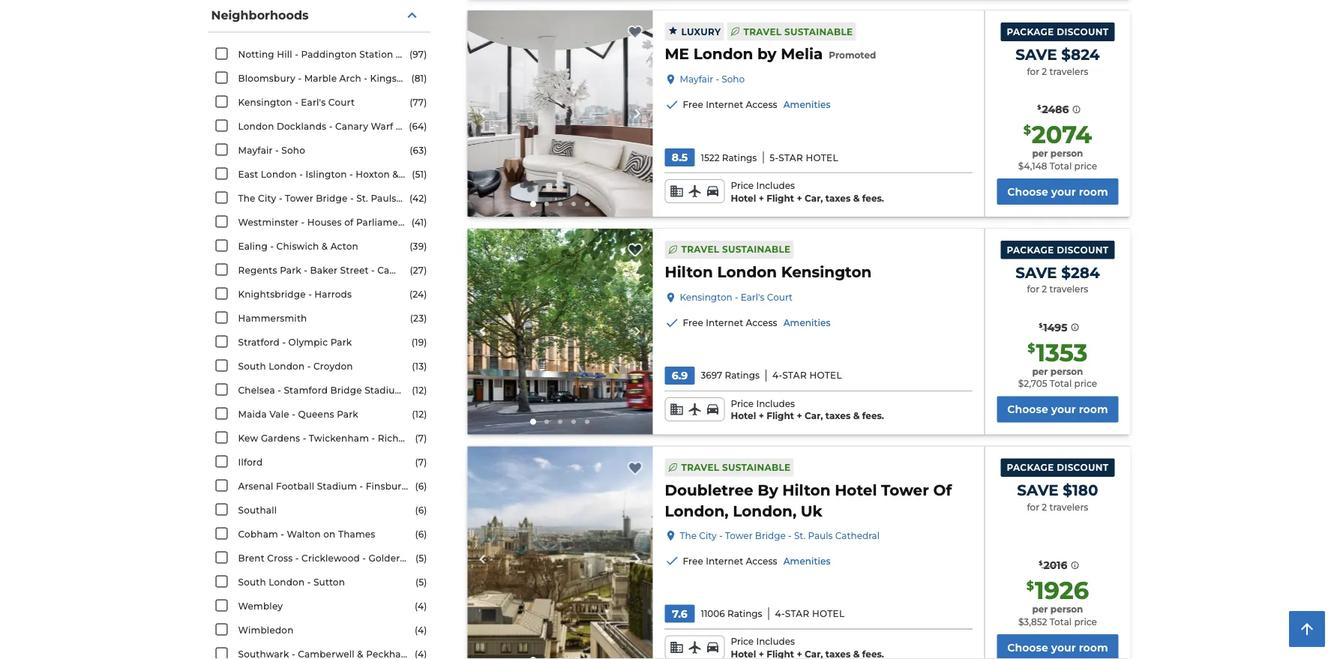 Task type: locate. For each thing, give the bounding box(es) containing it.
st. down uk
[[794, 530, 806, 541]]

2 vertical spatial total
[[1050, 617, 1072, 628]]

westminster
[[238, 217, 299, 228]]

$ for 1353
[[1028, 340, 1036, 355]]

4-star hotel for 1353
[[773, 370, 842, 381]]

0 horizontal spatial pauls
[[371, 193, 396, 204]]

2 discount from the top
[[1057, 244, 1109, 255]]

ilford
[[238, 457, 263, 468]]

includes down the 11006 ratings
[[756, 636, 795, 647]]

photo carousel region for 1926
[[468, 447, 653, 659]]

3 package discount from the top
[[1007, 462, 1109, 473]]

person down the 2486
[[1051, 148, 1083, 159]]

1 horizontal spatial kensington - earl's court
[[680, 292, 793, 303]]

1926
[[1035, 576, 1089, 605]]

cricklewood
[[302, 553, 360, 564]]

1 vertical spatial go to image #3 image
[[558, 420, 563, 424]]

per inside the $ 1353 per person $2,705 total price
[[1032, 366, 1048, 377]]

0 horizontal spatial kensington
[[238, 97, 292, 108]]

includes down 3697 ratings
[[756, 398, 795, 409]]

the
[[238, 193, 256, 204], [680, 530, 697, 541]]

$ inside the $ 1353 per person $2,705 total price
[[1028, 340, 1036, 355]]

1 (4) from the top
[[415, 601, 427, 612]]

1 price includes hotel + flight + car, taxes & fees. from the top
[[731, 180, 884, 204]]

1522 ratings
[[701, 152, 757, 163]]

go to image #4 image for 2074
[[572, 202, 576, 206]]

1 vertical spatial go to image #5 image
[[585, 420, 590, 424]]

2 for 2 travelers from the top
[[1027, 284, 1089, 295]]

3 for from the top
[[1027, 502, 1040, 513]]

1 go to image #3 image from the top
[[558, 202, 563, 206]]

1 vertical spatial travel sustainable
[[681, 244, 791, 255]]

choose your room button for 1353
[[997, 396, 1119, 423]]

2 go to image #2 image from the top
[[545, 420, 549, 424]]

go to image #3 image for 2074
[[558, 202, 563, 206]]

1 your from the top
[[1051, 185, 1076, 198]]

2 total from the top
[[1050, 378, 1072, 389]]

2 vertical spatial travel
[[681, 462, 720, 473]]

2 vertical spatial room
[[1079, 641, 1108, 654]]

0 vertical spatial free
[[683, 100, 703, 110]]

free up 7.6
[[683, 556, 703, 567]]

1 vertical spatial per
[[1032, 366, 1048, 377]]

- left walton
[[281, 529, 284, 540]]

save $284
[[1016, 263, 1100, 282]]

package discount
[[1007, 26, 1109, 37], [1007, 244, 1109, 255], [1007, 462, 1109, 473]]

fees.
[[862, 193, 884, 204], [862, 411, 884, 422]]

2 for from the top
[[1027, 284, 1040, 295]]

2 taxes from the top
[[826, 411, 851, 422]]

choose your room down $4,148
[[1008, 185, 1108, 198]]

per up $3,852
[[1032, 604, 1048, 615]]

2 access from the top
[[746, 317, 778, 328]]

(4) for wembley
[[415, 601, 427, 612]]

1 vertical spatial tower
[[881, 481, 929, 499]]

property building image
[[468, 229, 653, 435], [468, 447, 653, 659]]

choose for 1353
[[1008, 403, 1048, 416]]

bridge
[[316, 193, 348, 204], [330, 385, 362, 396], [755, 530, 786, 541]]

st.
[[356, 193, 368, 204], [794, 530, 806, 541]]

1 go to image #1 image from the top
[[530, 201, 536, 207]]

total inside $ 1926 per person $3,852 total price
[[1050, 617, 1072, 628]]

kensington
[[238, 97, 292, 108], [781, 263, 872, 281], [680, 292, 733, 303]]

2 choose your room button from the top
[[997, 396, 1119, 423]]

1 vertical spatial (4)
[[415, 625, 427, 636]]

travelers for 1926
[[1050, 502, 1089, 513]]

1 discount from the top
[[1057, 26, 1109, 37]]

for for 2074
[[1027, 66, 1040, 77]]

discount up $284
[[1057, 244, 1109, 255]]

1 price from the top
[[1075, 161, 1097, 171]]

1 vertical spatial city
[[699, 530, 717, 541]]

amenities for 1926
[[784, 556, 831, 567]]

1 vertical spatial room
[[1079, 403, 1108, 416]]

2 person from the top
[[1051, 366, 1083, 377]]

(77)
[[410, 97, 427, 108]]

2 go to image #4 image from the top
[[572, 420, 576, 424]]

living room image
[[468, 11, 653, 217]]

0 vertical spatial total
[[1050, 161, 1072, 171]]

0 vertical spatial (12)
[[412, 385, 427, 396]]

price down 1926
[[1074, 617, 1097, 628]]

(7) for ilford
[[415, 457, 427, 468]]

1 (5) from the top
[[415, 553, 427, 564]]

price includes hotel + flight + car, taxes & fees. for 1353
[[731, 398, 884, 422]]

3 photo carousel region from the top
[[468, 447, 653, 659]]

1 vertical spatial go to image #2 image
[[545, 420, 549, 424]]

choose your room button
[[997, 178, 1119, 205], [997, 396, 1119, 423], [997, 635, 1119, 659]]

$ for 1926
[[1027, 579, 1034, 593]]

sustainable up the by
[[722, 462, 791, 473]]

richmond
[[378, 433, 427, 444]]

1 horizontal spatial hilton
[[783, 481, 831, 499]]

ratings for 1353
[[725, 370, 760, 381]]

1 package from the top
[[1007, 26, 1054, 37]]

2 choose your room from the top
[[1008, 403, 1108, 416]]

0 vertical spatial photo carousel region
[[468, 11, 653, 217]]

person inside the $ 1353 per person $2,705 total price
[[1051, 366, 1083, 377]]

star right 3697 ratings
[[783, 370, 807, 381]]

1 vertical spatial earl's
[[741, 292, 765, 303]]

2 horizontal spatial tower
[[881, 481, 929, 499]]

$ inside $ 1495
[[1039, 322, 1043, 329]]

1 amenities from the top
[[784, 100, 831, 110]]

(12)
[[412, 385, 427, 396], [412, 409, 427, 420]]

london docklands - canary warf & greenwich
[[238, 121, 456, 132]]

$ left 1926
[[1027, 579, 1034, 593]]

cross up south london - sutton on the bottom
[[267, 553, 293, 564]]

access for 1926
[[746, 556, 778, 567]]

save
[[1016, 45, 1057, 64], [1016, 263, 1057, 282], [1017, 481, 1059, 500]]

hilton london kensington
[[665, 263, 872, 281]]

3 access from the top
[[746, 556, 778, 567]]

station
[[359, 49, 393, 60], [428, 73, 461, 84]]

$ inside $ 1926 per person $3,852 total price
[[1027, 579, 1034, 593]]

$ left '2074'
[[1024, 122, 1031, 137]]

1 go to image #5 image from the top
[[585, 202, 590, 206]]

brent cross - cricklewood - golders green
[[238, 553, 436, 564]]

1 vertical spatial ratings
[[725, 370, 760, 381]]

your for 1926
[[1051, 641, 1076, 654]]

5-star hotel
[[770, 152, 839, 163]]

2 (5) from the top
[[415, 577, 427, 588]]

2 package discount from the top
[[1007, 244, 1109, 255]]

bloomsbury - marble arch - kings cross station & british museum
[[238, 73, 547, 84]]

1 go to image #4 image from the top
[[572, 202, 576, 206]]

taxes for 2074
[[826, 193, 851, 204]]

package discount up save $180
[[1007, 462, 1109, 473]]

1 horizontal spatial station
[[428, 73, 461, 84]]

0 vertical spatial go to image #4 image
[[572, 202, 576, 206]]

+
[[759, 193, 764, 204], [797, 193, 802, 204], [759, 411, 764, 422], [797, 411, 802, 422]]

free internet access amenities up the 11006 ratings
[[683, 556, 831, 567]]

per
[[1032, 148, 1048, 159], [1032, 366, 1048, 377], [1032, 604, 1048, 615]]

(7)
[[415, 433, 427, 444], [415, 457, 427, 468]]

2 vertical spatial price
[[731, 636, 754, 647]]

travel sustainable for 1353
[[681, 244, 791, 255]]

package up save $180
[[1007, 462, 1054, 473]]

0 horizontal spatial mayfair - soho
[[238, 145, 305, 156]]

0 horizontal spatial court
[[328, 97, 355, 108]]

1 go to image #2 image from the top
[[545, 202, 549, 206]]

per for 1926
[[1032, 604, 1048, 615]]

for 2 travelers
[[1027, 66, 1089, 77], [1027, 284, 1089, 295], [1027, 502, 1089, 513]]

2 car, from the top
[[805, 411, 823, 422]]

0 horizontal spatial city
[[258, 193, 276, 204]]

travelers down save $180
[[1050, 502, 1089, 513]]

1 vertical spatial pauls
[[808, 530, 833, 541]]

kensington - earl's court up docklands
[[238, 97, 355, 108]]

total for 2074
[[1050, 161, 1072, 171]]

2 price includes hotel + flight + car, taxes & fees. from the top
[[731, 398, 884, 422]]

south for south london - sutton
[[238, 577, 266, 588]]

(6) for finsbury
[[415, 481, 427, 492]]

1 vertical spatial fees.
[[862, 411, 884, 422]]

save for 1926
[[1017, 481, 1059, 500]]

for 2 travelers for 2074
[[1027, 66, 1089, 77]]

1 vertical spatial choose
[[1008, 403, 1048, 416]]

choose your room for 1353
[[1008, 403, 1108, 416]]

1 vertical spatial photo carousel region
[[468, 229, 653, 435]]

warf
[[371, 121, 393, 132]]

1 2 from the top
[[1042, 66, 1047, 77]]

bridge down the croydon
[[330, 385, 362, 396]]

0 vertical spatial kensington
[[238, 97, 292, 108]]

canary
[[335, 121, 368, 132]]

1 per from the top
[[1032, 148, 1048, 159]]

- up of
[[350, 193, 354, 204]]

2 for 1353
[[1042, 284, 1047, 295]]

go to image #5 image for 1353
[[585, 420, 590, 424]]

1 vertical spatial flight
[[767, 411, 794, 422]]

total right $2,705
[[1050, 378, 1072, 389]]

1 london, from the left
[[665, 502, 729, 520]]

3697 ratings
[[701, 370, 760, 381]]

1 for from the top
[[1027, 66, 1040, 77]]

3 free from the top
[[683, 556, 703, 567]]

star up price includes on the right of the page
[[785, 608, 810, 619]]

package for 1926
[[1007, 462, 1054, 473]]

doubletree by hilton hotel tower of london, london, uk element
[[665, 480, 972, 521]]

2 flight from the top
[[767, 411, 794, 422]]

for down the save $824
[[1027, 66, 1040, 77]]

travel sustainable up melia
[[744, 26, 853, 37]]

0 horizontal spatial soho
[[282, 145, 305, 156]]

0 horizontal spatial station
[[359, 49, 393, 60]]

1 horizontal spatial tower
[[725, 530, 753, 541]]

0 horizontal spatial mayfair
[[238, 145, 273, 156]]

star
[[779, 152, 803, 163], [783, 370, 807, 381], [785, 608, 810, 619]]

- left harrods
[[308, 289, 312, 300]]

1 taxes from the top
[[826, 193, 851, 204]]

bridge down islington
[[316, 193, 348, 204]]

price
[[1075, 161, 1097, 171], [1075, 378, 1097, 389], [1074, 617, 1097, 628]]

amenities for 2074
[[784, 100, 831, 110]]

0 horizontal spatial the city - tower bridge - st. pauls cathedral
[[238, 193, 445, 204]]

1353
[[1036, 338, 1088, 367]]

1 vertical spatial go to image #1 image
[[530, 419, 536, 425]]

1 vertical spatial star
[[783, 370, 807, 381]]

1 vertical spatial (6)
[[415, 505, 427, 516]]

2 down save $180
[[1042, 502, 1047, 513]]

tower left of at the bottom right
[[881, 481, 929, 499]]

pauls down uk
[[808, 530, 833, 541]]

(97)
[[410, 49, 427, 60]]

access down by
[[746, 100, 778, 110]]

3 travelers from the top
[[1050, 502, 1089, 513]]

0 vertical spatial sustainable
[[785, 26, 853, 37]]

go to image #4 image
[[572, 202, 576, 206], [572, 420, 576, 424]]

travel
[[744, 26, 782, 37], [681, 244, 720, 255], [681, 462, 720, 473]]

1 choose from the top
[[1008, 185, 1048, 198]]

1 travelers from the top
[[1050, 66, 1089, 77]]

cross down the area
[[399, 73, 425, 84]]

-
[[295, 49, 299, 60], [298, 73, 302, 84], [364, 73, 368, 84], [716, 74, 719, 85], [295, 97, 298, 108], [329, 121, 333, 132], [275, 145, 279, 156], [299, 169, 303, 180], [350, 169, 353, 180], [279, 193, 283, 204], [350, 193, 354, 204], [301, 217, 305, 228], [411, 217, 415, 228], [270, 241, 274, 252], [304, 265, 308, 276], [371, 265, 375, 276], [308, 289, 312, 300], [735, 292, 738, 303], [282, 337, 286, 348], [307, 361, 311, 372], [278, 385, 281, 396], [292, 409, 296, 420], [303, 433, 306, 444], [372, 433, 375, 444], [360, 481, 363, 492], [281, 529, 284, 540], [719, 530, 723, 541], [788, 530, 792, 541], [295, 553, 299, 564], [363, 553, 366, 564], [307, 577, 311, 588]]

1 horizontal spatial cathedral
[[835, 530, 880, 541]]

2 for 1926
[[1042, 502, 1047, 513]]

3 per from the top
[[1032, 604, 1048, 615]]

tower down the doubletree
[[725, 530, 753, 541]]

fees. for 2074
[[862, 193, 884, 204]]

2 free internet access amenities from the top
[[683, 317, 831, 328]]

2 vertical spatial for 2 travelers
[[1027, 502, 1089, 513]]

london, down the doubletree
[[665, 502, 729, 520]]

3 price from the top
[[731, 636, 754, 647]]

total inside the $ 1353 per person $2,705 total price
[[1050, 378, 1072, 389]]

access down hilton london kensington element
[[746, 317, 778, 328]]

discount for 2074
[[1057, 26, 1109, 37]]

1 (12) from the top
[[412, 385, 427, 396]]

2 (12) from the top
[[412, 409, 427, 420]]

property building image for 1353
[[468, 229, 653, 435]]

price inside '$ 2074 per person $4,148 total price'
[[1075, 161, 1097, 171]]

$ left 1353
[[1028, 340, 1036, 355]]

3 free internet access amenities from the top
[[683, 556, 831, 567]]

south
[[238, 361, 266, 372], [238, 577, 266, 588]]

choose your room button down $3,852
[[997, 635, 1119, 659]]

$ for 2486
[[1038, 104, 1041, 111]]

1 access from the top
[[746, 100, 778, 110]]

free for 1926
[[683, 556, 703, 567]]

travel sustainable
[[744, 26, 853, 37], [681, 244, 791, 255], [681, 462, 791, 473]]

1 horizontal spatial mayfair - soho
[[680, 74, 745, 85]]

$4,148
[[1019, 161, 1048, 171]]

soho
[[722, 74, 745, 85], [282, 145, 305, 156]]

1 (7) from the top
[[415, 433, 427, 444]]

mayfair
[[680, 74, 714, 85], [238, 145, 273, 156]]

price down 1522 ratings
[[731, 180, 754, 191]]

free up 6.9
[[683, 317, 703, 328]]

sustainable up melia
[[785, 26, 853, 37]]

- left the canary
[[329, 121, 333, 132]]

1 vertical spatial 4-star hotel
[[775, 608, 845, 619]]

package discount up the "save $284"
[[1007, 244, 1109, 255]]

2 package from the top
[[1007, 244, 1054, 255]]

ratings for 1926
[[728, 608, 763, 619]]

2 your from the top
[[1051, 403, 1076, 416]]

photo carousel region
[[468, 11, 653, 217], [468, 229, 653, 435], [468, 447, 653, 659]]

3 package from the top
[[1007, 462, 1054, 473]]

2 free from the top
[[683, 317, 703, 328]]

star right 1522 ratings
[[779, 152, 803, 163]]

1 vertical spatial price
[[1075, 378, 1097, 389]]

3 (6) from the top
[[415, 529, 427, 540]]

car, for 2074
[[805, 193, 823, 204]]

3 choose your room button from the top
[[997, 635, 1119, 659]]

internet up 3697 ratings
[[706, 317, 744, 328]]

2 vertical spatial package
[[1007, 462, 1054, 473]]

1 vertical spatial choose your room
[[1008, 403, 1108, 416]]

(42)
[[409, 193, 427, 204]]

0 vertical spatial travel sustainable
[[744, 26, 853, 37]]

$
[[1038, 104, 1041, 111], [1024, 122, 1031, 137], [1039, 322, 1043, 329], [1028, 340, 1036, 355], [1039, 560, 1043, 567], [1027, 579, 1034, 593]]

0 vertical spatial hilton
[[665, 263, 713, 281]]

price down 1353
[[1075, 378, 1097, 389]]

0 vertical spatial 4-
[[773, 370, 783, 381]]

stadium right football
[[317, 481, 357, 492]]

wimbledon
[[238, 625, 294, 636]]

go to image #3 image for 1353
[[558, 420, 563, 424]]

1 choose your room from the top
[[1008, 185, 1108, 198]]

0 vertical spatial price
[[731, 180, 754, 191]]

internet for 1353
[[706, 317, 744, 328]]

0 vertical spatial (7)
[[415, 433, 427, 444]]

london for melia
[[694, 45, 753, 63]]

save $824
[[1016, 45, 1100, 64]]

price inside $ 1926 per person $3,852 total price
[[1074, 617, 1097, 628]]

access for 1353
[[746, 317, 778, 328]]

for 2 travelers down save $180
[[1027, 502, 1089, 513]]

choose your room button down $4,148
[[997, 178, 1119, 205]]

2 go to image #5 image from the top
[[585, 420, 590, 424]]

1 vertical spatial package
[[1007, 244, 1054, 255]]

person inside '$ 2074 per person $4,148 total price'
[[1051, 148, 1083, 159]]

0 vertical spatial the
[[238, 193, 256, 204]]

total inside '$ 2074 per person $4,148 total price'
[[1050, 161, 1072, 171]]

room
[[1079, 185, 1108, 198], [1079, 403, 1108, 416], [1079, 641, 1108, 654]]

5-
[[770, 152, 779, 163]]

flight down 5-
[[767, 193, 794, 204]]

1 vertical spatial property building image
[[468, 447, 653, 659]]

per up $2,705
[[1032, 366, 1048, 377]]

room for 1926
[[1079, 641, 1108, 654]]

$ inside $ 2486
[[1038, 104, 1041, 111]]

2 internet from the top
[[706, 317, 744, 328]]

6.9
[[672, 369, 688, 382]]

1 free from the top
[[683, 100, 703, 110]]

- down me london by melia
[[716, 74, 719, 85]]

2 vertical spatial photo carousel region
[[468, 447, 653, 659]]

for down save $180
[[1027, 502, 1040, 513]]

1522
[[701, 152, 720, 163]]

$ inside '$ 2074 per person $4,148 total price'
[[1024, 122, 1031, 137]]

- up south london - sutton on the bottom
[[295, 553, 299, 564]]

1 vertical spatial hilton
[[783, 481, 831, 499]]

person down 2016
[[1051, 604, 1083, 615]]

court up london docklands - canary warf & greenwich at left
[[328, 97, 355, 108]]

for 2 travelers down the "save $284"
[[1027, 284, 1089, 295]]

acton
[[331, 241, 358, 252]]

- right street
[[371, 265, 375, 276]]

ratings right '1522'
[[722, 152, 757, 163]]

city
[[258, 193, 276, 204], [699, 530, 717, 541]]

battersea
[[416, 385, 461, 396]]

(81)
[[411, 73, 427, 84]]

1 vertical spatial free internet access amenities
[[683, 317, 831, 328]]

photo carousel region for 1353
[[468, 229, 653, 435]]

park
[[280, 265, 301, 276], [331, 337, 352, 348], [337, 409, 358, 420], [410, 481, 431, 492]]

twickenham
[[309, 433, 369, 444]]

sustainable for 1926
[[722, 462, 791, 473]]

2 vertical spatial kensington
[[680, 292, 733, 303]]

person inside $ 1926 per person $3,852 total price
[[1051, 604, 1083, 615]]

total for 1353
[[1050, 378, 1072, 389]]

kew gardens - twickenham - richmond
[[238, 433, 427, 444]]

travel up hilton london kensington
[[681, 244, 720, 255]]

2 per from the top
[[1032, 366, 1048, 377]]

knightsbridge
[[238, 289, 306, 300]]

2 (7) from the top
[[415, 457, 427, 468]]

total right $4,148
[[1050, 161, 1072, 171]]

3 choose your room from the top
[[1008, 641, 1108, 654]]

london for sutton
[[269, 577, 305, 588]]

1 vertical spatial 2
[[1042, 284, 1047, 295]]

bridge down the by
[[755, 530, 786, 541]]

choose down $2,705
[[1008, 403, 1048, 416]]

2 choose from the top
[[1008, 403, 1048, 416]]

doubletree
[[665, 481, 754, 499]]

package discount for 1353
[[1007, 244, 1109, 255]]

2 go to image #3 image from the top
[[558, 420, 563, 424]]

per inside '$ 2074 per person $4,148 total price'
[[1032, 148, 1048, 159]]

3 price from the top
[[1074, 617, 1097, 628]]

1 property building image from the top
[[468, 229, 653, 435]]

free
[[683, 100, 703, 110], [683, 317, 703, 328], [683, 556, 703, 567]]

court down hilton london kensington element
[[767, 292, 793, 303]]

2 price from the top
[[731, 398, 754, 409]]

2 vertical spatial choose your room button
[[997, 635, 1119, 659]]

3 total from the top
[[1050, 617, 1072, 628]]

2 south from the top
[[238, 577, 266, 588]]

0 vertical spatial access
[[746, 100, 778, 110]]

cobham
[[238, 529, 278, 540]]

regents
[[238, 265, 277, 276]]

south up chelsea
[[238, 361, 266, 372]]

4-star hotel
[[773, 370, 842, 381], [775, 608, 845, 619]]

2 property building image from the top
[[468, 447, 653, 659]]

access for 2074
[[746, 100, 778, 110]]

$ left 1495
[[1039, 322, 1043, 329]]

0 vertical spatial discount
[[1057, 26, 1109, 37]]

for 2 travelers for 1353
[[1027, 284, 1089, 295]]

access
[[746, 100, 778, 110], [746, 317, 778, 328], [746, 556, 778, 567]]

2 go to image #1 image from the top
[[530, 419, 536, 425]]

3 your from the top
[[1051, 641, 1076, 654]]

1 vertical spatial stadium
[[317, 481, 357, 492]]

london for croydon
[[269, 361, 305, 372]]

room for 2074
[[1079, 185, 1108, 198]]

1 vertical spatial south
[[238, 577, 266, 588]]

1 vertical spatial for
[[1027, 284, 1040, 295]]

go to image #3 image
[[558, 202, 563, 206], [558, 420, 563, 424]]

2 photo carousel region from the top
[[468, 229, 653, 435]]

hill
[[277, 49, 292, 60]]

your down $ 1926 per person $3,852 total price
[[1051, 641, 1076, 654]]

per inside $ 1926 per person $3,852 total price
[[1032, 604, 1048, 615]]

the down the doubletree
[[680, 530, 697, 541]]

1 includes from the top
[[756, 180, 795, 191]]

taxes for 1353
[[826, 411, 851, 422]]

2 2 from the top
[[1042, 284, 1047, 295]]

station right (81)
[[428, 73, 461, 84]]

(23)
[[410, 313, 427, 324]]

mayfair - soho
[[680, 74, 745, 85], [238, 145, 305, 156]]

0 vertical spatial taxes
[[826, 193, 851, 204]]

- left 'golders'
[[363, 553, 366, 564]]

3 choose from the top
[[1008, 641, 1048, 654]]

1 vertical spatial taxes
[[826, 411, 851, 422]]

person for 1926
[[1051, 604, 1083, 615]]

3 internet from the top
[[706, 556, 744, 567]]

package discount up the save $824
[[1007, 26, 1109, 37]]

0 vertical spatial choose your room
[[1008, 185, 1108, 198]]

1 horizontal spatial the
[[680, 530, 697, 541]]

price inside the $ 1353 per person $2,705 total price
[[1075, 378, 1097, 389]]

0 vertical spatial south
[[238, 361, 266, 372]]

free internet access amenities for 2074
[[683, 100, 831, 110]]

discount for 1353
[[1057, 244, 1109, 255]]

1 vertical spatial choose your room button
[[997, 396, 1119, 423]]

8.5
[[672, 151, 688, 164]]

1 room from the top
[[1079, 185, 1108, 198]]

0 vertical spatial fees.
[[862, 193, 884, 204]]

go to image #2 image
[[545, 202, 549, 206], [545, 420, 549, 424]]

0 vertical spatial for 2 travelers
[[1027, 66, 1089, 77]]

stadium
[[365, 385, 405, 396], [317, 481, 357, 492]]

2 vertical spatial choose your room
[[1008, 641, 1108, 654]]

2 travelers from the top
[[1050, 284, 1089, 295]]

your down '$ 2074 per person $4,148 total price' at the right of page
[[1051, 185, 1076, 198]]

2 room from the top
[[1079, 403, 1108, 416]]

go to image #1 image
[[530, 201, 536, 207], [530, 419, 536, 425]]

2 price from the top
[[1075, 378, 1097, 389]]

free internet access amenities down hilton london kensington element
[[683, 317, 831, 328]]

go to image #5 image
[[585, 202, 590, 206], [585, 420, 590, 424]]

your for 2074
[[1051, 185, 1076, 198]]

mayfair - soho up east
[[238, 145, 305, 156]]

city down the doubletree
[[699, 530, 717, 541]]

by
[[758, 481, 778, 499]]

hilton inside doubletree by hilton hotel tower of london, london, uk
[[783, 481, 831, 499]]

choose
[[1008, 185, 1048, 198], [1008, 403, 1048, 416], [1008, 641, 1048, 654]]

2 includes from the top
[[756, 398, 795, 409]]

3 amenities from the top
[[784, 556, 831, 567]]

travel sustainable up hilton london kensington
[[681, 244, 791, 255]]

save left $284
[[1016, 263, 1057, 282]]

price down 3697 ratings
[[731, 398, 754, 409]]

3 2 from the top
[[1042, 502, 1047, 513]]

package up the save $824
[[1007, 26, 1054, 37]]

1 price from the top
[[731, 180, 754, 191]]

access up the 11006 ratings
[[746, 556, 778, 567]]

1 free internet access amenities from the top
[[683, 100, 831, 110]]

1 person from the top
[[1051, 148, 1083, 159]]

$ inside $ 2016
[[1039, 560, 1043, 567]]

the city - tower bridge - st. pauls cathedral down east london - islington - hoxton & shoreditch
[[238, 193, 445, 204]]

1 (6) from the top
[[415, 481, 427, 492]]

1 total from the top
[[1050, 161, 1072, 171]]

go to image #5 image for 2074
[[585, 202, 590, 206]]

package up the "save $284"
[[1007, 244, 1054, 255]]

0 vertical spatial your
[[1051, 185, 1076, 198]]

1 south from the top
[[238, 361, 266, 372]]

0 vertical spatial city
[[258, 193, 276, 204]]

0 vertical spatial mayfair - soho
[[680, 74, 745, 85]]

3 person from the top
[[1051, 604, 1083, 615]]

finsbury
[[366, 481, 407, 492]]

for for 1926
[[1027, 502, 1040, 513]]

park right finsbury
[[410, 481, 431, 492]]

1 vertical spatial the city - tower bridge - st. pauls cathedral
[[680, 530, 880, 541]]

1 internet from the top
[[706, 100, 744, 110]]

1 for 2 travelers from the top
[[1027, 66, 1089, 77]]

price down the 11006 ratings
[[731, 636, 754, 647]]

1 vertical spatial car,
[[805, 411, 823, 422]]

price includes hotel + flight + car, taxes & fees.
[[731, 180, 884, 204], [731, 398, 884, 422]]

1 vertical spatial total
[[1050, 378, 1072, 389]]

3 discount from the top
[[1057, 462, 1109, 473]]

(12) for park
[[412, 409, 427, 420]]

0 vertical spatial person
[[1051, 148, 1083, 159]]

0 vertical spatial (6)
[[415, 481, 427, 492]]

room down the $ 1353 per person $2,705 total price
[[1079, 403, 1108, 416]]

1 vertical spatial for 2 travelers
[[1027, 284, 1089, 295]]

0 vertical spatial save
[[1016, 45, 1057, 64]]

4- for 1926
[[775, 608, 785, 619]]

1 package discount from the top
[[1007, 26, 1109, 37]]

discount up $824
[[1057, 26, 1109, 37]]

1 photo carousel region from the top
[[468, 11, 653, 217]]

price includes hotel + flight + car, taxes & fees. for 2074
[[731, 180, 884, 204]]

package for 2074
[[1007, 26, 1054, 37]]

(6) for thames
[[415, 529, 427, 540]]

travel sustainable for 1926
[[681, 462, 791, 473]]

includes down 5-
[[756, 180, 795, 191]]

(5) down green
[[415, 577, 427, 588]]

0 vertical spatial court
[[328, 97, 355, 108]]

(13)
[[412, 361, 427, 372]]

person down 1495
[[1051, 366, 1083, 377]]



Task type: describe. For each thing, give the bounding box(es) containing it.
uk
[[801, 502, 823, 520]]

olympic
[[288, 337, 328, 348]]

free for 2074
[[683, 100, 703, 110]]

choose your room for 1926
[[1008, 641, 1108, 654]]

maida vale - queens park
[[238, 409, 358, 420]]

free internet access amenities for 1353
[[683, 317, 831, 328]]

- right ealing
[[270, 241, 274, 252]]

$ 2486
[[1038, 103, 1069, 116]]

choose your room button for 2074
[[997, 178, 1119, 205]]

2 vertical spatial tower
[[725, 530, 753, 541]]

$824
[[1062, 45, 1100, 64]]

star for 1926
[[785, 608, 810, 619]]

7.6
[[672, 607, 688, 620]]

your for 1353
[[1051, 403, 1076, 416]]

- right vale
[[292, 409, 296, 420]]

docklands
[[277, 121, 327, 132]]

package discount for 2074
[[1007, 26, 1109, 37]]

(27)
[[410, 265, 427, 276]]

person for 2074
[[1051, 148, 1083, 159]]

1 horizontal spatial the city - tower bridge - st. pauls cathedral
[[680, 530, 880, 541]]

0 horizontal spatial st.
[[356, 193, 368, 204]]

- up docklands
[[295, 97, 298, 108]]

discount for 1926
[[1057, 462, 1109, 473]]

$ 2016
[[1039, 559, 1068, 572]]

fees. for 1353
[[862, 411, 884, 422]]

arch
[[340, 73, 361, 84]]

(7) for kew gardens - twickenham - richmond
[[415, 433, 427, 444]]

$180
[[1063, 481, 1099, 500]]

arsenal football stadium - finsbury park
[[238, 481, 431, 492]]

southall
[[238, 505, 277, 516]]

(4) for wimbledon
[[415, 625, 427, 636]]

hotel inside doubletree by hilton hotel tower of london, london, uk
[[835, 481, 877, 499]]

ealing
[[238, 241, 268, 252]]

(19)
[[412, 337, 427, 348]]

- right the 'gardens' on the bottom left of the page
[[303, 433, 306, 444]]

park up knightsbridge - harrods
[[280, 265, 301, 276]]

$ 1495
[[1039, 321, 1068, 334]]

regents park - baker street - camden market
[[238, 265, 453, 276]]

- right arch on the left top
[[364, 73, 368, 84]]

price for 2074
[[731, 180, 754, 191]]

(51)
[[412, 169, 427, 180]]

0 vertical spatial stadium
[[365, 385, 405, 396]]

flight for 1353
[[767, 411, 794, 422]]

4- for 1353
[[773, 370, 783, 381]]

- down docklands
[[275, 145, 279, 156]]

- down the doubletree
[[719, 530, 723, 541]]

includes for 1353
[[756, 398, 795, 409]]

- right chelsea
[[278, 385, 281, 396]]

me london by melia - promoted element
[[665, 44, 876, 65]]

$ 1353 per person $2,705 total price
[[1018, 338, 1097, 389]]

$ for 2016
[[1039, 560, 1043, 567]]

free for 1353
[[683, 317, 703, 328]]

greenwich
[[405, 121, 456, 132]]

price for 1353
[[731, 398, 754, 409]]

save $180
[[1017, 481, 1099, 500]]

$2,705
[[1018, 378, 1048, 389]]

4-star hotel for 1926
[[775, 608, 845, 619]]

- left marble
[[298, 73, 302, 84]]

- down doubletree by hilton hotel tower of london, london, uk
[[788, 530, 792, 541]]

for 2 travelers for 1926
[[1027, 502, 1089, 513]]

kensington inside hilton london kensington element
[[781, 263, 872, 281]]

- left victoria on the top left of page
[[411, 217, 415, 228]]

1 vertical spatial mayfair
[[238, 145, 273, 156]]

0 vertical spatial tower
[[285, 193, 313, 204]]

hilton london kensington element
[[665, 262, 872, 283]]

westminster - houses of parliament - victoria
[[238, 217, 453, 228]]

market
[[420, 265, 453, 276]]

shoreditch
[[401, 169, 453, 180]]

$284
[[1062, 263, 1100, 282]]

0 vertical spatial pauls
[[371, 193, 396, 204]]

ealing - chiswich & acton
[[238, 241, 358, 252]]

2 vertical spatial bridge
[[755, 530, 786, 541]]

stamford
[[284, 385, 328, 396]]

street
[[340, 265, 369, 276]]

- left houses
[[301, 217, 305, 228]]

choose your room button for 1926
[[997, 635, 1119, 659]]

0 vertical spatial bridge
[[316, 193, 348, 204]]

football
[[276, 481, 315, 492]]

$ for 2074
[[1024, 122, 1031, 137]]

room for 1353
[[1079, 403, 1108, 416]]

$ 2074 per person $4,148 total price
[[1019, 120, 1097, 171]]

1 vertical spatial court
[[767, 292, 793, 303]]

camden
[[378, 265, 418, 276]]

go to image #1 image for 1353
[[530, 419, 536, 425]]

includes for 2074
[[756, 180, 795, 191]]

1 horizontal spatial city
[[699, 530, 717, 541]]

internet for 2074
[[706, 100, 744, 110]]

0 vertical spatial cross
[[399, 73, 425, 84]]

chelsea
[[238, 385, 275, 396]]

for for 1353
[[1027, 284, 1040, 295]]

ratings for 2074
[[722, 152, 757, 163]]

- left baker
[[304, 265, 308, 276]]

houses
[[307, 217, 342, 228]]

star for 1353
[[783, 370, 807, 381]]

save for 2074
[[1016, 45, 1057, 64]]

hoxton
[[356, 169, 390, 180]]

1 vertical spatial st.
[[794, 530, 806, 541]]

go to image #2 image for 2074
[[545, 202, 549, 206]]

1 vertical spatial mayfair - soho
[[238, 145, 305, 156]]

2486
[[1042, 103, 1069, 116]]

package discount for 1926
[[1007, 462, 1109, 473]]

0 vertical spatial travel
[[744, 26, 782, 37]]

maida
[[238, 409, 267, 420]]

east
[[238, 169, 258, 180]]

kings
[[370, 73, 397, 84]]

2 london, from the left
[[733, 502, 797, 520]]

per for 1353
[[1032, 366, 1048, 377]]

2 for 2074
[[1042, 66, 1047, 77]]

stratford - olympic park
[[238, 337, 352, 348]]

victoria
[[417, 217, 453, 228]]

doubletree by hilton hotel tower of london, london, uk
[[665, 481, 952, 520]]

- left sutton
[[307, 577, 311, 588]]

me
[[665, 45, 689, 63]]

0 vertical spatial mayfair
[[680, 74, 714, 85]]

south london - sutton
[[238, 577, 345, 588]]

car, for 1353
[[805, 411, 823, 422]]

0 vertical spatial the city - tower bridge - st. pauls cathedral
[[238, 193, 445, 204]]

stratford
[[238, 337, 280, 348]]

11006 ratings
[[701, 608, 763, 619]]

walton
[[287, 529, 321, 540]]

museum
[[506, 73, 547, 84]]

1495
[[1044, 321, 1068, 334]]

bloomsbury
[[238, 73, 296, 84]]

1 vertical spatial the
[[680, 530, 697, 541]]

- left the richmond
[[372, 433, 375, 444]]

3697
[[701, 370, 723, 381]]

travel for 1353
[[681, 244, 720, 255]]

0 horizontal spatial cross
[[267, 553, 293, 564]]

knightsbridge - harrods
[[238, 289, 352, 300]]

go to image #1 image for 2074
[[530, 201, 536, 207]]

0 vertical spatial station
[[359, 49, 393, 60]]

paddington
[[301, 49, 357, 60]]

1 horizontal spatial kensington
[[680, 292, 733, 303]]

2016
[[1044, 559, 1068, 572]]

harrods
[[315, 289, 352, 300]]

flight for 2074
[[767, 193, 794, 204]]

- up "westminster"
[[279, 193, 283, 204]]

1 horizontal spatial earl's
[[741, 292, 765, 303]]

sutton
[[313, 577, 345, 588]]

neighborhoods button
[[208, 0, 430, 33]]

travel for 1926
[[681, 462, 720, 473]]

luxury
[[681, 26, 721, 37]]

vale
[[269, 409, 289, 420]]

1 vertical spatial bridge
[[330, 385, 362, 396]]

arsenal
[[238, 481, 274, 492]]

(5) for brent cross - cricklewood - golders green
[[415, 553, 427, 564]]

photo carousel region for 2074
[[468, 11, 653, 217]]

east london - islington - hoxton & shoreditch
[[238, 169, 453, 180]]

total for 1926
[[1050, 617, 1072, 628]]

- left hoxton
[[350, 169, 353, 180]]

package for 1353
[[1007, 244, 1054, 255]]

kew
[[238, 433, 258, 444]]

(39)
[[410, 241, 427, 252]]

choose your room for 2074
[[1008, 185, 1108, 198]]

property building image for 1926
[[468, 447, 653, 659]]

$ 1926 per person $3,852 total price
[[1019, 576, 1097, 628]]

go to image #2 image for 1353
[[545, 420, 549, 424]]

marble
[[304, 73, 337, 84]]

amenities for 1353
[[784, 317, 831, 328]]

go to image #4 image for 1353
[[572, 420, 576, 424]]

london for islington
[[261, 169, 297, 180]]

- right hill
[[295, 49, 299, 60]]

3 includes from the top
[[756, 636, 795, 647]]

british
[[473, 73, 504, 84]]

- left finsbury
[[360, 481, 363, 492]]

brent
[[238, 553, 265, 564]]

wembley
[[238, 601, 283, 612]]

tower inside doubletree by hilton hotel tower of london, london, uk
[[881, 481, 929, 499]]

2 (6) from the top
[[415, 505, 427, 516]]

1 vertical spatial soho
[[282, 145, 305, 156]]

- down "olympic"
[[307, 361, 311, 372]]

person for 1353
[[1051, 366, 1083, 377]]

0 horizontal spatial earl's
[[301, 97, 326, 108]]

by
[[758, 45, 777, 63]]

parliament
[[356, 217, 408, 228]]

golders
[[369, 553, 405, 564]]

- down hilton london kensington element
[[735, 292, 738, 303]]

price for 2074
[[1075, 161, 1097, 171]]

(24)
[[409, 289, 427, 300]]

- left "olympic"
[[282, 337, 286, 348]]

0 vertical spatial soho
[[722, 74, 745, 85]]

$ for 1495
[[1039, 322, 1043, 329]]

hammersmith
[[238, 313, 307, 324]]

0 vertical spatial kensington - earl's court
[[238, 97, 355, 108]]

park down 'chelsea - stamford bridge stadium & battersea'
[[337, 409, 358, 420]]

islington
[[306, 169, 347, 180]]

0 horizontal spatial cathedral
[[399, 193, 445, 204]]

internet for 1926
[[706, 556, 744, 567]]

choose for 2074
[[1008, 185, 1048, 198]]

save for 1353
[[1016, 263, 1057, 282]]

travelers for 2074
[[1050, 66, 1089, 77]]

(63)
[[410, 145, 427, 156]]

1 horizontal spatial pauls
[[808, 530, 833, 541]]

11006
[[701, 608, 725, 619]]

travelers for 1353
[[1050, 284, 1089, 295]]

me london by melia
[[665, 45, 823, 63]]

price for 1926
[[1074, 617, 1097, 628]]

croydon
[[313, 361, 353, 372]]

per for 2074
[[1032, 148, 1048, 159]]

- left islington
[[299, 169, 303, 180]]

park up the croydon
[[331, 337, 352, 348]]



Task type: vqa. For each thing, say whether or not it's contained in the screenshot.
"Cathedral" to the left
yes



